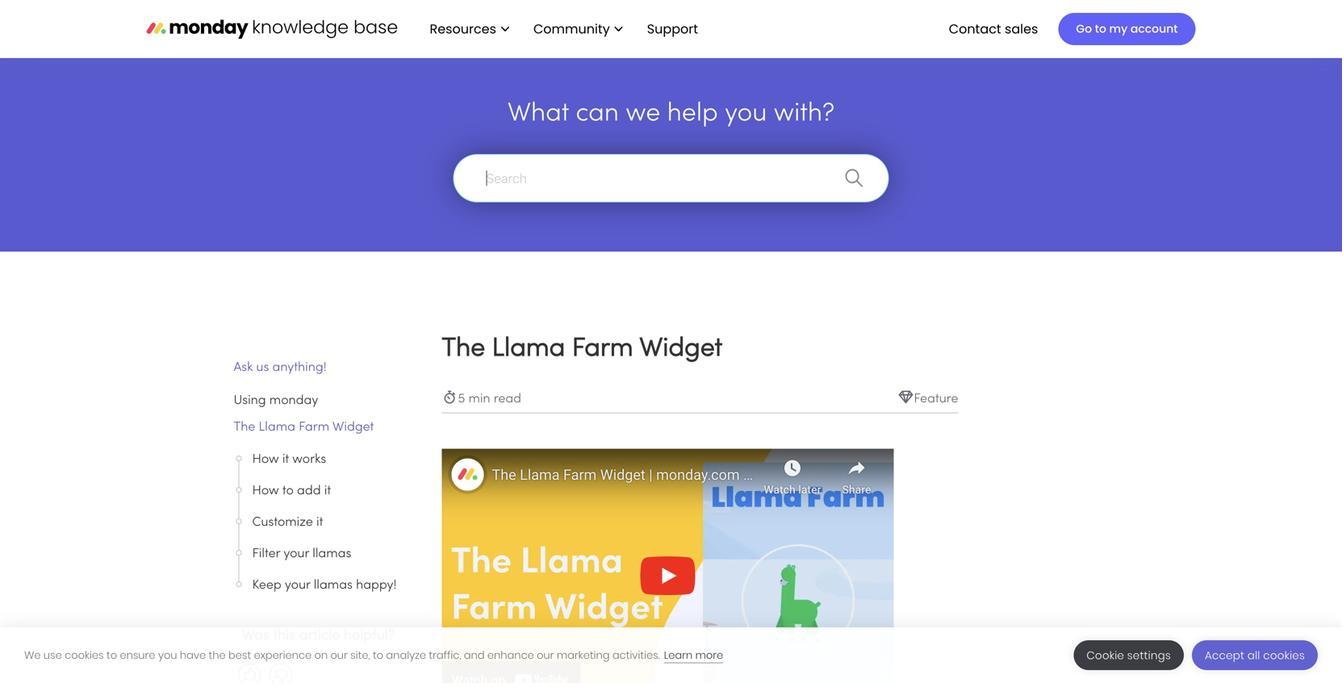 Task type: locate. For each thing, give the bounding box(es) containing it.
0 vertical spatial it
[[282, 454, 289, 466]]

1 how from the top
[[252, 454, 279, 466]]

0 horizontal spatial farm
[[299, 422, 330, 434]]

my
[[1110, 21, 1128, 37]]

cookies
[[65, 649, 104, 663], [1264, 649, 1306, 664]]

we
[[626, 102, 661, 127]]

works
[[293, 454, 326, 466]]

0 vertical spatial you
[[725, 102, 767, 127]]

using monday
[[234, 395, 318, 407]]

llamas down filter your llamas link
[[314, 580, 353, 592]]

None search field
[[445, 154, 897, 203]]

your right the filter
[[284, 549, 309, 561]]

1 horizontal spatial you
[[725, 102, 767, 127]]

0 vertical spatial farm
[[572, 337, 634, 362]]

to right go
[[1096, 21, 1107, 37]]

1 horizontal spatial farm
[[572, 337, 634, 362]]

our
[[331, 649, 348, 663], [537, 649, 554, 663]]

1 horizontal spatial our
[[537, 649, 554, 663]]

your
[[284, 549, 309, 561], [285, 580, 311, 592]]

anything!
[[273, 362, 327, 374]]

1 horizontal spatial the llama farm widget
[[442, 337, 723, 362]]

best
[[229, 649, 251, 663]]

cookie settings button
[[1074, 641, 1185, 671]]

how inside how to add it link
[[252, 486, 279, 498]]

how for how it works
[[252, 454, 279, 466]]

accept all cookies button
[[1193, 641, 1319, 671]]

settings
[[1128, 649, 1172, 664]]

you inside main content
[[725, 102, 767, 127]]

you right help
[[725, 102, 767, 127]]

llamas down customize it link
[[313, 549, 352, 561]]

widget
[[640, 337, 723, 362], [333, 422, 374, 434]]

learn more link
[[664, 649, 724, 664]]

Search search field
[[453, 154, 889, 203]]

go
[[1077, 21, 1093, 37]]

1 vertical spatial the
[[234, 422, 255, 434]]

monday.com logo image
[[147, 12, 398, 46]]

1 horizontal spatial the
[[442, 337, 485, 362]]

keep
[[252, 580, 282, 592]]

your for keep
[[285, 580, 311, 592]]

the up 5
[[442, 337, 485, 362]]

how inside how it works link
[[252, 454, 279, 466]]

1 horizontal spatial cookies
[[1264, 649, 1306, 664]]

read
[[494, 394, 522, 406]]

how
[[252, 454, 279, 466], [252, 486, 279, 498]]

filter your llamas
[[252, 549, 352, 561]]

0 horizontal spatial you
[[158, 649, 177, 663]]

our right on
[[331, 649, 348, 663]]

2 how from the top
[[252, 486, 279, 498]]

2 our from the left
[[537, 649, 554, 663]]

accept all cookies
[[1206, 649, 1306, 664]]

what
[[508, 102, 569, 127]]

helpful?
[[344, 630, 395, 644]]

cookie
[[1087, 649, 1125, 664]]

farm
[[572, 337, 634, 362], [299, 422, 330, 434]]

how up customize
[[252, 486, 279, 498]]

was
[[242, 630, 270, 644]]

the
[[442, 337, 485, 362], [234, 422, 255, 434]]

2 vertical spatial it
[[317, 517, 323, 529]]

the inside the llama farm widget link
[[234, 422, 255, 434]]

resources
[[430, 20, 497, 38]]

this
[[273, 630, 296, 644]]

you
[[725, 102, 767, 127], [158, 649, 177, 663]]

0 vertical spatial how
[[252, 454, 279, 466]]

0 vertical spatial widget
[[640, 337, 723, 362]]

filter your llamas link
[[252, 545, 403, 564]]

filter
[[252, 549, 280, 561]]

0 vertical spatial the llama farm widget
[[442, 337, 723, 362]]

site,
[[351, 649, 370, 663]]

to left add
[[282, 486, 294, 498]]

the down using at left
[[234, 422, 255, 434]]

on
[[315, 649, 328, 663]]

resources link
[[422, 15, 518, 43]]

how up how to add it
[[252, 454, 279, 466]]

0 horizontal spatial it
[[282, 454, 289, 466]]

to right site,
[[373, 649, 384, 663]]

it left the works
[[282, 454, 289, 466]]

our right enhance
[[537, 649, 554, 663]]

1 vertical spatial it
[[324, 486, 331, 498]]

0 horizontal spatial our
[[331, 649, 348, 663]]

1 our from the left
[[331, 649, 348, 663]]

to
[[1096, 21, 1107, 37], [282, 486, 294, 498], [107, 649, 117, 663], [373, 649, 384, 663]]

1 horizontal spatial it
[[317, 517, 323, 529]]

cookies right all
[[1264, 649, 1306, 664]]

0 horizontal spatial the
[[234, 422, 255, 434]]

the llama farm widget
[[442, 337, 723, 362], [234, 422, 374, 434]]

cookies inside accept all cookies "button"
[[1264, 649, 1306, 664]]

0 vertical spatial your
[[284, 549, 309, 561]]

1 vertical spatial your
[[285, 580, 311, 592]]

happy!
[[356, 580, 397, 592]]

experience
[[254, 649, 312, 663]]

contact sales
[[949, 20, 1039, 38]]

1 vertical spatial the llama farm widget
[[234, 422, 374, 434]]

llama down using monday "link"
[[259, 422, 295, 434]]

main content
[[0, 48, 1343, 684]]

the
[[209, 649, 226, 663]]

list containing resources
[[414, 0, 711, 58]]

cookies right use in the bottom of the page
[[65, 649, 104, 663]]

llama
[[492, 337, 565, 362], [259, 422, 295, 434]]

0 horizontal spatial cookies
[[65, 649, 104, 663]]

1 vertical spatial you
[[158, 649, 177, 663]]

1 vertical spatial llamas
[[314, 580, 353, 592]]

feature
[[914, 394, 959, 406]]

0 vertical spatial llama
[[492, 337, 565, 362]]

2 cookies from the left
[[1264, 649, 1306, 664]]

what can we help you with?
[[508, 102, 835, 127]]

llama up read
[[492, 337, 565, 362]]

your inside "keep your llamas happy!" link
[[285, 580, 311, 592]]

1 vertical spatial widget
[[333, 422, 374, 434]]

1 vertical spatial how
[[252, 486, 279, 498]]

your inside filter your llamas link
[[284, 549, 309, 561]]

accept
[[1206, 649, 1245, 664]]

contact
[[949, 20, 1002, 38]]

list
[[414, 0, 711, 58]]

it right add
[[324, 486, 331, 498]]

1 cookies from the left
[[65, 649, 104, 663]]

enhance
[[488, 649, 534, 663]]

cookies for all
[[1264, 649, 1306, 664]]

1 vertical spatial llama
[[259, 422, 295, 434]]

marketing
[[557, 649, 610, 663]]

llamas
[[313, 549, 352, 561], [314, 580, 353, 592]]

dialog
[[0, 628, 1343, 684]]

it up filter your llamas link
[[317, 517, 323, 529]]

2 horizontal spatial it
[[324, 486, 331, 498]]

you left have at the left of page
[[158, 649, 177, 663]]

support link
[[639, 15, 711, 43], [647, 20, 703, 38]]

0 horizontal spatial widget
[[333, 422, 374, 434]]

0 vertical spatial llamas
[[313, 549, 352, 561]]

go to my account link
[[1059, 13, 1196, 45]]

your for filter
[[284, 549, 309, 561]]

to left ensure
[[107, 649, 117, 663]]

it
[[282, 454, 289, 466], [324, 486, 331, 498], [317, 517, 323, 529]]

your right keep
[[285, 580, 311, 592]]

account
[[1131, 21, 1178, 37]]

help
[[668, 102, 718, 127]]



Task type: describe. For each thing, give the bounding box(es) containing it.
keep your llamas happy! link
[[252, 577, 403, 596]]

llamas for filter your llamas
[[313, 549, 352, 561]]

main content containing what can we help you with?
[[0, 48, 1343, 684]]

go to my account
[[1077, 21, 1178, 37]]

add
[[297, 486, 321, 498]]

with?
[[774, 102, 835, 127]]

sales
[[1005, 20, 1039, 38]]

use
[[44, 649, 62, 663]]

we
[[24, 649, 41, 663]]

learn
[[664, 649, 693, 663]]

min
[[469, 394, 491, 406]]

analyze
[[386, 649, 426, 663]]

the llama farm widget link
[[234, 418, 403, 438]]

it for customize
[[317, 517, 323, 529]]

0 horizontal spatial llama
[[259, 422, 295, 434]]

have
[[180, 649, 206, 663]]

ask us anything! link
[[234, 359, 403, 378]]

how to add it
[[252, 486, 331, 498]]

traffic,
[[429, 649, 461, 663]]

we use cookies to ensure you have the best experience on our site, to analyze traffic, and enhance our marketing activities. learn more
[[24, 649, 724, 663]]

1 horizontal spatial widget
[[640, 337, 723, 362]]

cookie settings
[[1087, 649, 1172, 664]]

more
[[696, 649, 724, 663]]

keep your llamas happy!
[[252, 580, 397, 592]]

support
[[647, 20, 698, 38]]

monday
[[270, 395, 318, 407]]

can
[[576, 102, 619, 127]]

activities.
[[613, 649, 660, 663]]

was this article helpful?
[[242, 630, 395, 644]]

community
[[534, 20, 610, 38]]

ask us anything!
[[234, 362, 327, 374]]

customize it link
[[252, 514, 403, 533]]

cookies for use
[[65, 649, 104, 663]]

how for how to add it
[[252, 486, 279, 498]]

how it works
[[252, 454, 326, 466]]

article
[[299, 630, 340, 644]]

1 vertical spatial farm
[[299, 422, 330, 434]]

llamas for keep your llamas happy!
[[314, 580, 353, 592]]

customize it
[[252, 517, 323, 529]]

1 horizontal spatial llama
[[492, 337, 565, 362]]

main element
[[414, 0, 1196, 58]]

to inside main element
[[1096, 21, 1107, 37]]

how it works link
[[252, 451, 403, 470]]

using monday link
[[234, 395, 318, 407]]

using
[[234, 395, 266, 407]]

customize
[[252, 517, 313, 529]]

ask
[[234, 362, 253, 374]]

you inside dialog
[[158, 649, 177, 663]]

community link
[[526, 15, 631, 43]]

contact sales link
[[941, 15, 1047, 43]]

5 min read
[[458, 394, 522, 406]]

dialog containing cookie settings
[[0, 628, 1343, 684]]

0 horizontal spatial the llama farm widget
[[234, 422, 374, 434]]

and
[[464, 649, 485, 663]]

it for how
[[282, 454, 289, 466]]

5
[[458, 394, 465, 406]]

all
[[1248, 649, 1261, 664]]

ensure
[[120, 649, 155, 663]]

us
[[256, 362, 269, 374]]

to inside main content
[[282, 486, 294, 498]]

how to add it link
[[252, 482, 403, 501]]

0 vertical spatial the
[[442, 337, 485, 362]]



Task type: vqa. For each thing, say whether or not it's contained in the screenshot.
Go
yes



